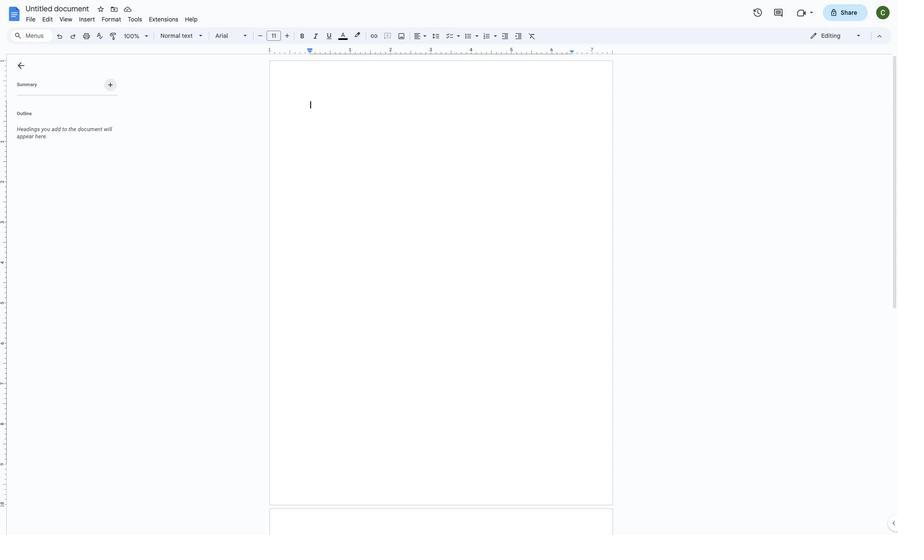 Task type: describe. For each thing, give the bounding box(es) containing it.
left margin image
[[270, 47, 313, 54]]

you
[[41, 126, 50, 132]]

headings you add to the document will appear here.
[[17, 126, 112, 140]]

add
[[52, 126, 61, 132]]

edit menu item
[[39, 14, 56, 24]]

text color image
[[339, 30, 348, 40]]

normal text
[[161, 32, 193, 40]]

tools menu item
[[125, 14, 146, 24]]

here.
[[35, 133, 47, 140]]

editing
[[822, 32, 841, 40]]

text
[[182, 32, 193, 40]]

editing button
[[805, 29, 868, 42]]

font list. arial selected. option
[[216, 30, 239, 42]]

right margin image
[[570, 47, 613, 54]]

highlight color image
[[353, 30, 362, 40]]

tools
[[128, 16, 142, 23]]

format
[[102, 16, 121, 23]]

summary heading
[[17, 82, 37, 88]]

Font size text field
[[267, 31, 281, 41]]

Zoom text field
[[122, 30, 142, 42]]

appear
[[17, 133, 34, 140]]

document
[[78, 126, 103, 132]]

will
[[104, 126, 112, 132]]

checklist menu image
[[455, 30, 461, 33]]

edit
[[42, 16, 53, 23]]

top margin image
[[0, 61, 6, 103]]

bottom margin image
[[0, 462, 6, 504]]

view
[[60, 16, 72, 23]]

summary
[[17, 82, 37, 87]]

help menu item
[[182, 14, 201, 24]]

outline
[[17, 111, 32, 116]]

file menu item
[[23, 14, 39, 24]]

share button
[[824, 4, 869, 21]]



Task type: locate. For each thing, give the bounding box(es) containing it.
arial
[[216, 32, 228, 40]]

main toolbar
[[52, 0, 539, 397]]

menu bar banner
[[0, 0, 899, 535]]

document outline element
[[7, 54, 121, 535]]

share
[[842, 9, 858, 16]]

view menu item
[[56, 14, 76, 24]]

format menu item
[[98, 14, 125, 24]]

insert menu item
[[76, 14, 98, 24]]

menu bar inside menu bar banner
[[23, 11, 201, 25]]

Menus field
[[11, 30, 53, 42]]

to
[[62, 126, 67, 132]]

menu bar containing file
[[23, 11, 201, 25]]

Zoom field
[[121, 30, 152, 42]]

the
[[69, 126, 76, 132]]

Star checkbox
[[95, 3, 107, 15]]

Rename text field
[[23, 3, 94, 13]]

insert image image
[[397, 30, 407, 42]]

file
[[26, 16, 36, 23]]

outline heading
[[7, 111, 121, 122]]

mode and view toolbar
[[804, 27, 887, 44]]

application containing share
[[0, 0, 899, 535]]

Font size field
[[267, 31, 285, 41]]

styles list. normal text selected. option
[[161, 30, 194, 42]]

application
[[0, 0, 899, 535]]

1
[[268, 47, 271, 53]]

help
[[185, 16, 198, 23]]

menu bar
[[23, 11, 201, 25]]

extensions
[[149, 16, 179, 23]]

headings
[[17, 126, 40, 132]]

extensions menu item
[[146, 14, 182, 24]]

insert
[[79, 16, 95, 23]]

normal
[[161, 32, 181, 40]]

line & paragraph spacing image
[[431, 30, 441, 42]]



Task type: vqa. For each thing, say whether or not it's contained in the screenshot.
Text color "icon"
yes



